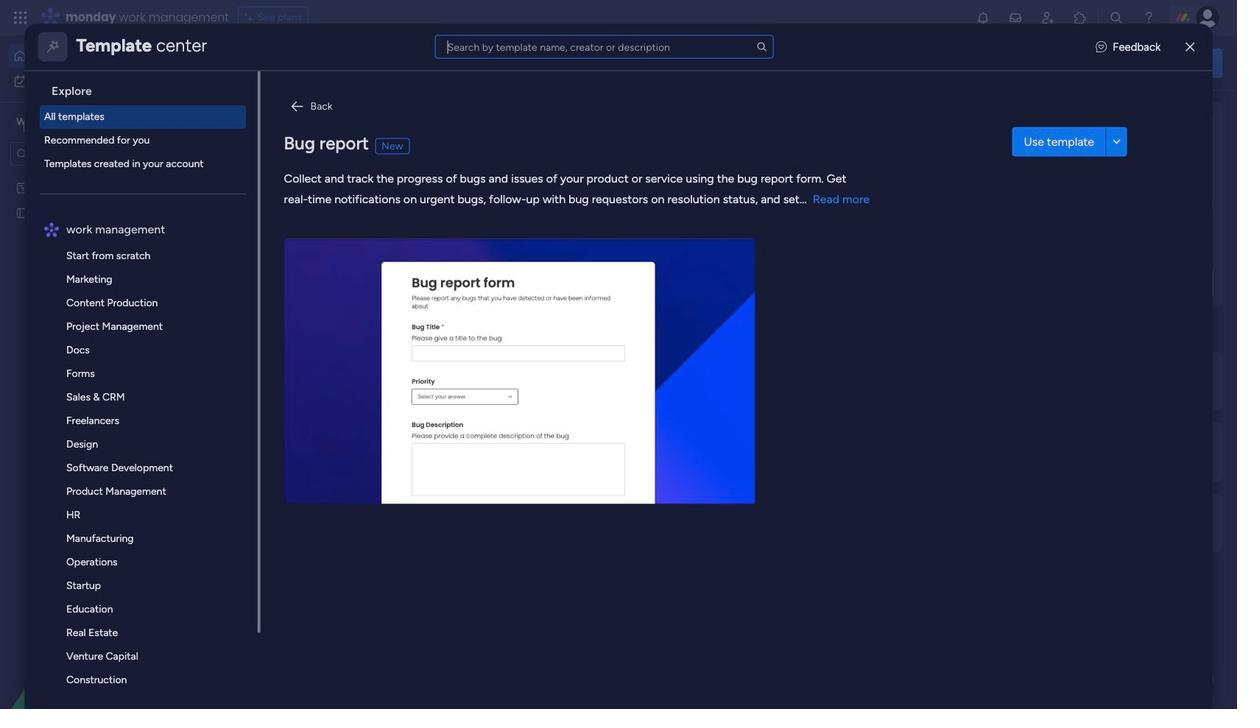 Task type: vqa. For each thing, say whether or not it's contained in the screenshot.
Join us at Elevate ✨ Our online conference hits screens Dec 14th
no



Task type: describe. For each thing, give the bounding box(es) containing it.
getting started element
[[1001, 352, 1222, 411]]

contact sales element
[[1001, 493, 1222, 552]]

1 vertical spatial public board image
[[246, 269, 262, 285]]

workspace selection element
[[14, 113, 117, 133]]

1 horizontal spatial lottie animation element
[[585, 35, 999, 91]]

quick search results list box
[[228, 138, 966, 333]]

lottie animation image for the bottom lottie animation element
[[0, 560, 188, 709]]

update feed image
[[1008, 10, 1023, 25]]

see plans image
[[244, 10, 258, 26]]

invite members image
[[1040, 10, 1055, 25]]

1 horizontal spatial v2 user feedback image
[[1096, 38, 1107, 55]]

monday marketplace image
[[1073, 10, 1088, 25]]

v2 bolt switch image
[[1128, 55, 1137, 71]]

search everything image
[[1109, 10, 1124, 25]]

component image
[[489, 292, 502, 305]]

1 vertical spatial option
[[9, 69, 179, 93]]

1 vertical spatial lottie animation element
[[0, 560, 188, 709]]



Task type: locate. For each thing, give the bounding box(es) containing it.
1 add to favorites image from the left
[[439, 269, 454, 284]]

0 vertical spatial lottie animation element
[[585, 35, 999, 91]]

None search field
[[435, 35, 774, 59]]

v2 user feedback image left v2 bolt switch image
[[1096, 38, 1107, 55]]

heading
[[39, 71, 257, 105]]

explore element
[[39, 105, 257, 175]]

1 vertical spatial lottie animation image
[[0, 560, 188, 709]]

add to favorites image
[[439, 269, 454, 284], [682, 269, 697, 284]]

component image
[[246, 292, 259, 305], [297, 466, 310, 479]]

0 vertical spatial public board image
[[15, 205, 29, 219]]

close recently visited image
[[228, 120, 245, 138]]

1 horizontal spatial public board image
[[246, 269, 262, 285]]

v2 user feedback image down the "update feed" image
[[1013, 55, 1024, 71]]

1 vertical spatial component image
[[297, 466, 310, 479]]

workspace image
[[252, 444, 287, 480]]

1 horizontal spatial lottie animation image
[[585, 35, 999, 91]]

2 add to favorites image from the left
[[682, 269, 697, 284]]

0 horizontal spatial lottie animation image
[[0, 560, 188, 709]]

lottie animation element
[[585, 35, 999, 91], [0, 560, 188, 709]]

0 horizontal spatial lottie animation element
[[0, 560, 188, 709]]

search image
[[756, 41, 768, 53]]

help center element
[[1001, 422, 1222, 481]]

bob builder image
[[1196, 6, 1219, 29]]

lottie animation image
[[585, 35, 999, 91], [0, 560, 188, 709]]

add to favorites image for public board image
[[682, 269, 697, 284]]

0 element
[[376, 351, 394, 368]]

lottie animation image for the rightmost lottie animation element
[[585, 35, 999, 91]]

0 horizontal spatial public board image
[[15, 205, 29, 219]]

list box
[[31, 71, 260, 709], [0, 172, 188, 424]]

close image
[[1186, 41, 1195, 52]]

0 vertical spatial option
[[9, 44, 179, 68]]

work management templates element
[[39, 244, 257, 709]]

Search in workspace field
[[31, 145, 123, 162]]

1 horizontal spatial add to favorites image
[[682, 269, 697, 284]]

0 vertical spatial component image
[[246, 292, 259, 305]]

v2 user feedback image
[[1096, 38, 1107, 55], [1013, 55, 1024, 71]]

templates image image
[[1015, 111, 1209, 213]]

2 vertical spatial option
[[0, 174, 188, 177]]

add to favorites image for the bottommost public board icon
[[439, 269, 454, 284]]

0 vertical spatial lottie animation image
[[585, 35, 999, 91]]

help image
[[1141, 10, 1156, 25]]

workspace image
[[14, 114, 29, 130]]

Search by template name, creator or description search field
[[435, 35, 774, 59]]

0 horizontal spatial v2 user feedback image
[[1013, 55, 1024, 71]]

0 horizontal spatial add to favorites image
[[439, 269, 454, 284]]

notifications image
[[976, 10, 990, 25]]

1 horizontal spatial component image
[[297, 466, 310, 479]]

public board image
[[489, 269, 505, 285]]

option
[[9, 44, 179, 68], [9, 69, 179, 93], [0, 174, 188, 177]]

public board image
[[15, 205, 29, 219], [246, 269, 262, 285]]

select product image
[[13, 10, 28, 25]]

0 horizontal spatial component image
[[246, 292, 259, 305]]



